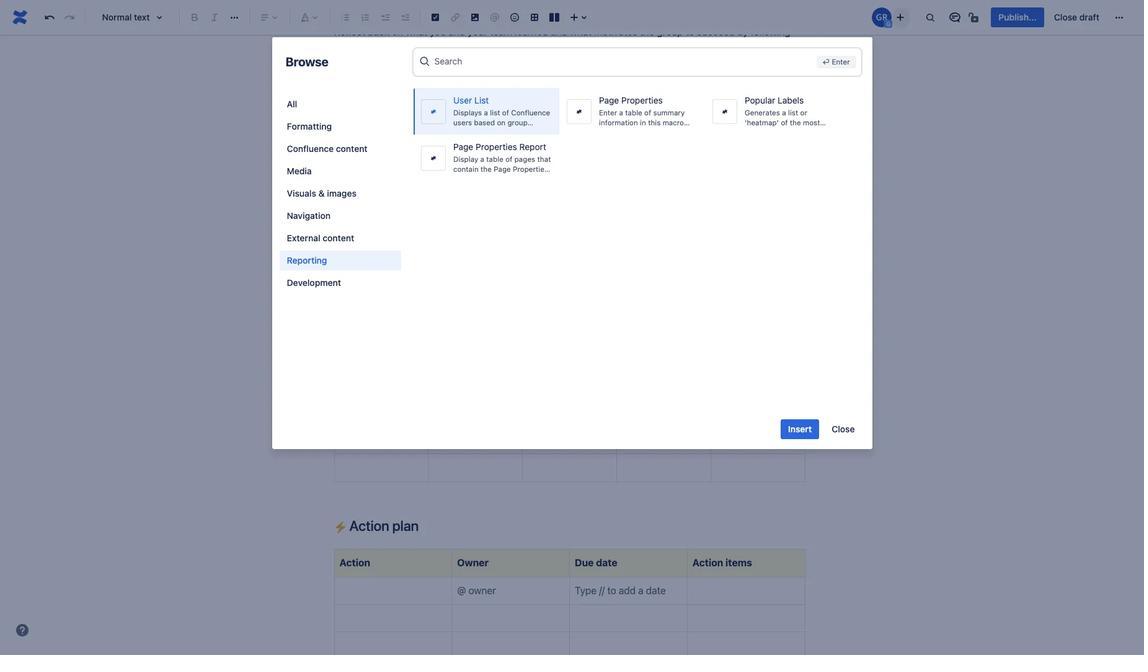Task type: describe. For each thing, give the bounding box(es) containing it.
confluence inside the user list displays a list of confluence users based on group membership.
[[511, 108, 550, 116]]

user
[[453, 95, 472, 105]]

formatting
[[287, 121, 332, 132]]

list for labels
[[788, 108, 798, 116]]

reporting button
[[280, 251, 401, 271]]

bullet list ⌘⇧8 image
[[338, 10, 353, 25]]

list
[[474, 95, 489, 105]]

your
[[468, 26, 488, 37]]

by
[[738, 26, 749, 37]]

greg robinson image
[[873, 7, 892, 27]]

media
[[287, 166, 312, 176]]

due
[[575, 557, 594, 568]]

visuals & images
[[287, 188, 357, 199]]

link image
[[448, 10, 463, 25]]

group inside the user list displays a list of confluence users based on group membership.
[[508, 118, 528, 127]]

team
[[490, 26, 512, 37]]

1 what from the left
[[406, 26, 427, 37]]

owner
[[457, 557, 489, 568]]

popular
[[745, 129, 771, 137]]

properties for page properties report
[[476, 141, 517, 152]]

1 horizontal spatial retrospective
[[457, 43, 518, 55]]

the right motivates
[[640, 26, 655, 37]]

2 what from the left
[[570, 26, 592, 37]]

emoji image
[[508, 10, 522, 25]]

confluence inside button
[[287, 143, 334, 154]]

plan
[[392, 517, 419, 534]]

browse
[[286, 55, 329, 69]]

bold ⌘b image
[[187, 10, 202, 25]]

page properties report
[[453, 141, 546, 152]]

.
[[538, 43, 541, 55]]

action for action plan
[[350, 517, 389, 534]]

retrospective period
[[340, 164, 439, 175]]

4ls retrospective
[[371, 265, 482, 282]]

displays
[[453, 108, 482, 116]]

all button
[[280, 94, 401, 114]]

1 and from the left
[[449, 26, 465, 37]]

italic ⌘i image
[[207, 10, 222, 25]]

page for page properties report
[[453, 141, 473, 152]]

draft
[[1080, 12, 1100, 22]]

'heatmap'
[[745, 118, 779, 127]]

members
[[368, 108, 413, 120]]

of inside the user list displays a list of confluence users based on group membership.
[[502, 108, 509, 116]]

4ls for 4ls retrospective
[[374, 265, 398, 282]]

page properties button
[[559, 88, 705, 135]]

popular labels generates a list or 'heatmap' of the most popular labels.
[[745, 95, 820, 137]]

based
[[474, 118, 495, 127]]

for
[[406, 43, 418, 55]]

external content button
[[280, 228, 401, 248]]

retrospective
[[401, 265, 482, 282]]

you
[[430, 26, 446, 37]]

panel info image
[[339, 269, 354, 284]]

navigation
[[287, 210, 331, 221]]

undo ⌘z image
[[42, 10, 57, 25]]

instructions
[[351, 43, 403, 55]]

back
[[368, 26, 390, 37]]

popular
[[745, 95, 775, 105]]

confluence image
[[10, 7, 30, 27]]

a for labels
[[782, 108, 786, 116]]

confluence content
[[287, 143, 368, 154]]

navigation button
[[280, 206, 401, 226]]

learned
[[515, 26, 548, 37]]

team
[[340, 108, 365, 120]]

table image
[[527, 10, 542, 25]]

period
[[408, 164, 439, 175]]

browse dialog
[[272, 37, 873, 449]]



Task type: locate. For each thing, give the bounding box(es) containing it.
page
[[599, 95, 619, 105], [453, 141, 473, 152]]

page properties
[[599, 95, 663, 105]]

1 a from the left
[[484, 108, 488, 116]]

1 horizontal spatial group
[[657, 26, 683, 37]]

:zap: image
[[334, 521, 347, 533], [334, 521, 347, 533]]

1 vertical spatial confluence
[[287, 143, 334, 154]]

1 vertical spatial page
[[453, 141, 473, 152]]

action left plan
[[350, 517, 389, 534]]

list left or
[[788, 108, 798, 116]]

mention image
[[488, 10, 503, 25]]

action plan
[[347, 517, 419, 534]]

labels
[[778, 95, 804, 105]]

what left motivates
[[570, 26, 592, 37]]

to
[[686, 26, 695, 37]]

4ls retrospective play link
[[438, 43, 538, 55]]

1 horizontal spatial page
[[599, 95, 619, 105]]

0 vertical spatial retrospective
[[457, 43, 518, 55]]

search field
[[435, 50, 812, 72]]

following
[[751, 26, 791, 37]]

on inside the user list displays a list of confluence users based on group membership.
[[497, 118, 505, 127]]

0 horizontal spatial confluence
[[287, 143, 334, 154]]

4ls for 4ls retrospective play .
[[438, 43, 454, 55]]

layouts image
[[547, 10, 562, 25]]

outdent ⇧tab image
[[378, 10, 393, 25]]

report
[[519, 141, 546, 152]]

1 vertical spatial retrospective
[[340, 164, 406, 175]]

on down the indent tab icon
[[392, 26, 403, 37]]

insert
[[789, 424, 812, 434]]

development button
[[280, 273, 401, 293]]

retrospective down date
[[340, 164, 406, 175]]

of up page properties report
[[502, 108, 509, 116]]

list inside the user list displays a list of confluence users based on group membership.
[[490, 108, 500, 116]]

page inside button
[[599, 95, 619, 105]]

1 horizontal spatial a
[[782, 108, 786, 116]]

0 horizontal spatial properties
[[476, 141, 517, 152]]

of
[[502, 108, 509, 116], [781, 118, 788, 127]]

date
[[596, 557, 618, 568]]

0 vertical spatial group
[[657, 26, 683, 37]]

content down formatting button
[[336, 143, 368, 154]]

what
[[406, 26, 427, 37], [570, 26, 592, 37]]

:thought_balloon: image
[[359, 269, 371, 282]]

0 vertical spatial of
[[502, 108, 509, 116]]

play
[[521, 43, 538, 55]]

1 horizontal spatial of
[[781, 118, 788, 127]]

on
[[392, 26, 403, 37], [497, 118, 505, 127]]

or
[[800, 108, 807, 116]]

1 horizontal spatial list
[[788, 108, 798, 116]]

a for list
[[484, 108, 488, 116]]

group left to
[[657, 26, 683, 37]]

motivates
[[594, 26, 638, 37]]

group up report
[[508, 118, 528, 127]]

⏎
[[823, 58, 830, 66]]

generates
[[745, 108, 780, 116]]

properties inside button
[[476, 141, 517, 152]]

action for action items
[[693, 557, 724, 568]]

page properties report button
[[414, 135, 559, 181]]

2 list from the left
[[788, 108, 798, 116]]

all
[[287, 99, 297, 109]]

insert button
[[781, 419, 820, 439]]

4ls down you
[[438, 43, 454, 55]]

0 horizontal spatial group
[[508, 118, 528, 127]]

a inside the user list displays a list of confluence users based on group membership.
[[484, 108, 488, 116]]

a down labels
[[782, 108, 786, 116]]

confluence content button
[[280, 139, 401, 159]]

0 horizontal spatial and
[[449, 26, 465, 37]]

of up the 'labels.'
[[781, 118, 788, 127]]

properties down search field
[[621, 95, 663, 105]]

page for page properties
[[599, 95, 619, 105]]

4ls right :thought_balloon: image
[[374, 265, 398, 282]]

:thought_balloon: image
[[359, 269, 371, 282]]

page down search field
[[599, 95, 619, 105]]

membership.
[[453, 129, 498, 137]]

numbered list ⌘⇧7 image
[[358, 10, 373, 25]]

action left items
[[693, 557, 724, 568]]

1 vertical spatial close
[[832, 424, 855, 434]]

media button
[[280, 161, 401, 181]]

publish... button
[[992, 7, 1045, 27]]

0 horizontal spatial of
[[502, 108, 509, 116]]

properties down membership.
[[476, 141, 517, 152]]

page down membership.
[[453, 141, 473, 152]]

publish...
[[999, 12, 1037, 22]]

and down layouts 'icon'
[[551, 26, 568, 37]]

0 vertical spatial confluence
[[511, 108, 550, 116]]

confluence
[[511, 108, 550, 116], [287, 143, 334, 154]]

content for external content
[[323, 233, 354, 243]]

1 horizontal spatial what
[[570, 26, 592, 37]]

properties for page properties
[[621, 95, 663, 105]]

due date
[[575, 557, 618, 568]]

add image, video, or file image
[[468, 10, 483, 25]]

external content
[[287, 233, 354, 243]]

0 horizontal spatial page
[[453, 141, 473, 152]]

external
[[287, 233, 321, 243]]

0 vertical spatial content
[[336, 143, 368, 154]]

&
[[319, 188, 325, 199]]

2 a from the left
[[782, 108, 786, 116]]

0 horizontal spatial retrospective
[[340, 164, 406, 175]]

on right based
[[497, 118, 505, 127]]

1 vertical spatial content
[[323, 233, 354, 243]]

the inside popular labels generates a list or 'heatmap' of the most popular labels.
[[790, 118, 801, 127]]

what up "for"
[[406, 26, 427, 37]]

enter
[[832, 58, 850, 66]]

and down link icon
[[449, 26, 465, 37]]

content down navigation button
[[323, 233, 354, 243]]

1 list from the left
[[490, 108, 500, 116]]

1 horizontal spatial 4ls
[[438, 43, 454, 55]]

close left draft
[[1055, 12, 1078, 22]]

page inside button
[[453, 141, 473, 152]]

list inside popular labels generates a list or 'heatmap' of the most popular labels.
[[788, 108, 798, 116]]

action items
[[693, 557, 752, 568]]

0 horizontal spatial what
[[406, 26, 427, 37]]

action item image
[[428, 10, 443, 25]]

close inside close draft button
[[1055, 12, 1078, 22]]

succeed
[[697, 26, 735, 37]]

0 horizontal spatial list
[[490, 108, 500, 116]]

indent tab image
[[398, 10, 413, 25]]

close right insert
[[832, 424, 855, 434]]

list up based
[[490, 108, 500, 116]]

4ls
[[438, 43, 454, 55], [374, 265, 398, 282]]

the down or
[[790, 118, 801, 127]]

content for confluence content
[[336, 143, 368, 154]]

0 horizontal spatial close
[[832, 424, 855, 434]]

1 horizontal spatial properties
[[621, 95, 663, 105]]

visuals & images button
[[280, 184, 401, 204]]

labels.
[[773, 129, 795, 137]]

0 vertical spatial 4ls
[[438, 43, 454, 55]]

close
[[1055, 12, 1078, 22], [832, 424, 855, 434]]

formatting button
[[280, 117, 401, 137]]

1 vertical spatial properties
[[476, 141, 517, 152]]

close draft
[[1055, 12, 1100, 22]]

close inside the close button
[[832, 424, 855, 434]]

⏎ enter
[[823, 58, 850, 66]]

on inside reflect back on what you and your team learned and what motivates the group to succeed by following the instructions for the
[[392, 26, 403, 37]]

4ls retrospective play .
[[438, 43, 541, 55]]

action down 'action plan'
[[340, 557, 370, 568]]

1 horizontal spatial on
[[497, 118, 505, 127]]

items
[[726, 557, 752, 568]]

close draft button
[[1047, 7, 1108, 27]]

retrospective down your
[[457, 43, 518, 55]]

1 vertical spatial 4ls
[[374, 265, 398, 282]]

and
[[449, 26, 465, 37], [551, 26, 568, 37]]

development
[[287, 277, 341, 288]]

visuals
[[287, 188, 316, 199]]

reporting
[[287, 255, 327, 266]]

user list displays a list of confluence users based on group membership.
[[453, 95, 550, 137]]

1 horizontal spatial and
[[551, 26, 568, 37]]

date
[[340, 136, 362, 147]]

users
[[453, 118, 472, 127]]

the
[[640, 26, 655, 37], [334, 43, 349, 55], [421, 43, 435, 55], [790, 118, 801, 127]]

close for close draft
[[1055, 12, 1078, 22]]

list for list
[[490, 108, 500, 116]]

1 vertical spatial on
[[497, 118, 505, 127]]

a inside popular labels generates a list or 'heatmap' of the most popular labels.
[[782, 108, 786, 116]]

most
[[803, 118, 820, 127]]

content
[[336, 143, 368, 154], [323, 233, 354, 243]]

0 vertical spatial properties
[[621, 95, 663, 105]]

1 vertical spatial group
[[508, 118, 528, 127]]

reflect back on what you and your team learned and what motivates the group to succeed by following the instructions for the
[[334, 26, 793, 55]]

1 vertical spatial of
[[781, 118, 788, 127]]

0 vertical spatial on
[[392, 26, 403, 37]]

of inside popular labels generates a list or 'heatmap' of the most popular labels.
[[781, 118, 788, 127]]

0 vertical spatial close
[[1055, 12, 1078, 22]]

reflect
[[334, 26, 365, 37]]

1 horizontal spatial confluence
[[511, 108, 550, 116]]

0 vertical spatial page
[[599, 95, 619, 105]]

confluence up report
[[511, 108, 550, 116]]

team members
[[340, 108, 413, 120]]

properties inside button
[[621, 95, 663, 105]]

0 horizontal spatial a
[[484, 108, 488, 116]]

group
[[657, 26, 683, 37], [508, 118, 528, 127]]

editable content region
[[314, 0, 826, 655]]

images
[[327, 188, 357, 199]]

action for action
[[340, 557, 370, 568]]

0 horizontal spatial on
[[392, 26, 403, 37]]

the up advanced search icon
[[421, 43, 435, 55]]

redo ⌘⇧z image
[[62, 10, 77, 25]]

confluence down formatting at the left
[[287, 143, 334, 154]]

a up based
[[484, 108, 488, 116]]

the down reflect
[[334, 43, 349, 55]]

confluence image
[[10, 7, 30, 27]]

2 and from the left
[[551, 26, 568, 37]]

advanced search image
[[418, 55, 431, 68]]

close button
[[825, 419, 863, 439]]

group inside reflect back on what you and your team learned and what motivates the group to succeed by following the instructions for the
[[657, 26, 683, 37]]

a
[[484, 108, 488, 116], [782, 108, 786, 116]]

list
[[490, 108, 500, 116], [788, 108, 798, 116]]

close for close
[[832, 424, 855, 434]]

retrospective
[[457, 43, 518, 55], [340, 164, 406, 175]]

0 horizontal spatial 4ls
[[374, 265, 398, 282]]

action
[[350, 517, 389, 534], [340, 557, 370, 568], [693, 557, 724, 568]]

1 horizontal spatial close
[[1055, 12, 1078, 22]]



Task type: vqa. For each thing, say whether or not it's contained in the screenshot.
Page in the button
yes



